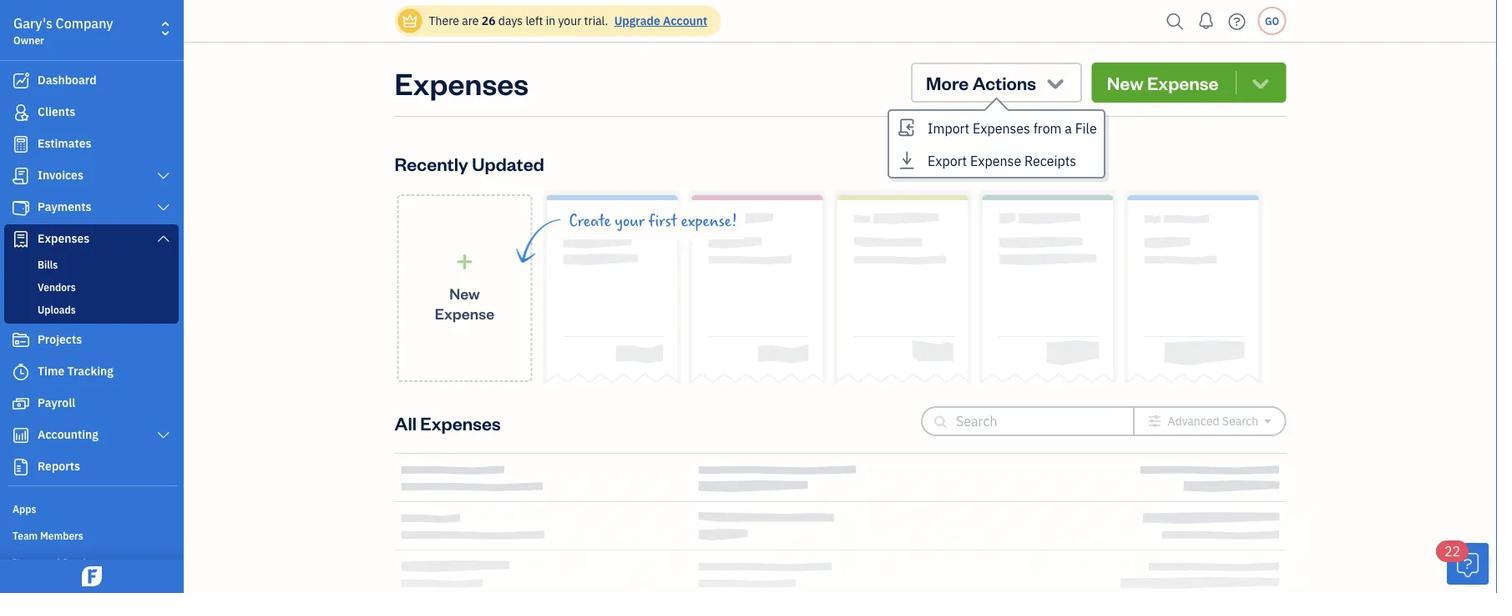 Task type: locate. For each thing, give the bounding box(es) containing it.
more actions button
[[912, 63, 1083, 103]]

1 horizontal spatial new expense
[[1108, 71, 1219, 94]]

chevron large down image for expenses
[[156, 232, 171, 246]]

upgrade
[[615, 13, 661, 28]]

trial.
[[584, 13, 609, 28]]

chevrondown image
[[1045, 71, 1068, 94], [1250, 71, 1273, 94]]

new expense button
[[1093, 63, 1287, 103]]

expense down import expenses from a file "button"
[[971, 152, 1022, 170]]

2 chevron large down image from the top
[[156, 429, 171, 443]]

1 vertical spatial chevron large down image
[[156, 429, 171, 443]]

recently
[[395, 152, 469, 175]]

payments link
[[4, 193, 179, 223]]

invoices
[[38, 168, 83, 183]]

client image
[[11, 104, 31, 121]]

0 vertical spatial new expense
[[1108, 71, 1219, 94]]

0 vertical spatial your
[[558, 13, 582, 28]]

1 horizontal spatial chevrondown image
[[1250, 71, 1273, 94]]

company
[[56, 15, 113, 32]]

your right in at the top of page
[[558, 13, 582, 28]]

actions
[[973, 71, 1037, 94]]

new expense down plus image
[[435, 284, 495, 324]]

new expense
[[1108, 71, 1219, 94], [435, 284, 495, 324]]

chevron large down image down estimates "link"
[[156, 170, 171, 183]]

expense down search "icon"
[[1148, 71, 1219, 94]]

from
[[1034, 119, 1062, 137]]

26
[[482, 13, 496, 28]]

new expense down search "icon"
[[1108, 71, 1219, 94]]

reports
[[38, 459, 80, 475]]

chevrondown image inside more actions dropdown button
[[1045, 71, 1068, 94]]

0 vertical spatial expense
[[1148, 71, 1219, 94]]

expenses right all
[[421, 411, 501, 435]]

project image
[[11, 333, 31, 349]]

estimate image
[[11, 136, 31, 153]]

expenses up bills
[[38, 231, 90, 246]]

1 horizontal spatial your
[[615, 212, 645, 231]]

expense down plus image
[[435, 304, 495, 324]]

chevron large down image up expenses link
[[156, 201, 171, 215]]

chevron large down image for accounting
[[156, 429, 171, 443]]

0 vertical spatial new
[[1108, 71, 1144, 94]]

crown image
[[401, 12, 419, 30]]

timer image
[[11, 364, 31, 381]]

more actions
[[927, 71, 1037, 94]]

are
[[462, 13, 479, 28]]

expense
[[1148, 71, 1219, 94], [971, 152, 1022, 170], [435, 304, 495, 324]]

clients
[[38, 104, 75, 119]]

2 chevrondown image from the left
[[1250, 71, 1273, 94]]

22 button
[[1437, 541, 1490, 586]]

time tracking
[[38, 364, 114, 379]]

1 chevrondown image from the left
[[1045, 71, 1068, 94]]

chevron large down image inside payments link
[[156, 201, 171, 215]]

upgrade account link
[[611, 13, 708, 28]]

chevrondown image down go
[[1250, 71, 1273, 94]]

new
[[1108, 71, 1144, 94], [450, 284, 480, 303]]

1 horizontal spatial new
[[1108, 71, 1144, 94]]

new inside button
[[1108, 71, 1144, 94]]

receipts
[[1025, 152, 1077, 170]]

0 vertical spatial chevron large down image
[[156, 201, 171, 215]]

file
[[1076, 119, 1098, 137]]

gary's company owner
[[13, 15, 113, 47]]

2 chevron large down image from the top
[[156, 232, 171, 246]]

0 horizontal spatial new
[[450, 284, 480, 303]]

export
[[928, 152, 968, 170]]

gary's
[[13, 15, 52, 32]]

0 horizontal spatial your
[[558, 13, 582, 28]]

chevron large down image
[[156, 201, 171, 215], [156, 232, 171, 246]]

vendors link
[[8, 277, 175, 297]]

0 horizontal spatial chevrondown image
[[1045, 71, 1068, 94]]

0 horizontal spatial expense
[[435, 304, 495, 324]]

chevrondown image for new expense
[[1250, 71, 1273, 94]]

your
[[558, 13, 582, 28], [615, 212, 645, 231]]

2 horizontal spatial expense
[[1148, 71, 1219, 94]]

expenses
[[395, 63, 529, 102], [973, 119, 1031, 137], [38, 231, 90, 246], [421, 411, 501, 435]]

estimates link
[[4, 129, 179, 160]]

1 vertical spatial new expense
[[435, 284, 495, 324]]

1 chevron large down image from the top
[[156, 201, 171, 215]]

1 horizontal spatial expense
[[971, 152, 1022, 170]]

expenses inside "button"
[[973, 119, 1031, 137]]

chevron large down image up bills 'link'
[[156, 232, 171, 246]]

2 vertical spatial expense
[[435, 304, 495, 324]]

1 vertical spatial new
[[450, 284, 480, 303]]

create your first expense!
[[569, 212, 738, 231]]

0 horizontal spatial new expense
[[435, 284, 495, 324]]

go
[[1266, 14, 1280, 28]]

chevron large down image inside invoices link
[[156, 170, 171, 183]]

chevron large down image up reports link
[[156, 429, 171, 443]]

uploads link
[[8, 300, 175, 320]]

chevrondown image up from on the right of page
[[1045, 71, 1068, 94]]

in
[[546, 13, 556, 28]]

more
[[927, 71, 969, 94]]

your left first
[[615, 212, 645, 231]]

0 vertical spatial chevron large down image
[[156, 170, 171, 183]]

chart image
[[11, 428, 31, 444]]

chevron large down image
[[156, 170, 171, 183], [156, 429, 171, 443]]

1 vertical spatial chevron large down image
[[156, 232, 171, 246]]

1 chevron large down image from the top
[[156, 170, 171, 183]]

projects
[[38, 332, 82, 348]]

1 vertical spatial expense
[[971, 152, 1022, 170]]

tracking
[[67, 364, 114, 379]]

all expenses
[[395, 411, 501, 435]]

search image
[[1163, 9, 1189, 34]]

payment image
[[11, 200, 31, 216]]

expenses up export expense receipts link
[[973, 119, 1031, 137]]

chevrondown image inside new expense button
[[1250, 71, 1273, 94]]



Task type: vqa. For each thing, say whether or not it's contained in the screenshot.
$0 in draft's THE $0
no



Task type: describe. For each thing, give the bounding box(es) containing it.
expense!
[[681, 212, 738, 231]]

expenses inside main element
[[38, 231, 90, 246]]

export expense receipts link
[[890, 144, 1104, 177]]

owner
[[13, 33, 44, 47]]

dashboard link
[[4, 66, 179, 96]]

report image
[[11, 459, 31, 476]]

days
[[499, 13, 523, 28]]

recently updated
[[395, 152, 545, 175]]

freshbooks image
[[79, 567, 105, 587]]

team members
[[13, 530, 83, 543]]

chevron large down image for payments
[[156, 201, 171, 215]]

team
[[13, 530, 38, 543]]

expense inside button
[[1148, 71, 1219, 94]]

a
[[1065, 119, 1073, 137]]

main element
[[0, 0, 226, 594]]

updated
[[472, 152, 545, 175]]

new expense button
[[1093, 63, 1287, 103]]

estimates
[[38, 136, 92, 151]]

create
[[569, 212, 611, 231]]

there are 26 days left in your trial. upgrade account
[[429, 13, 708, 28]]

plus image
[[455, 253, 475, 270]]

time tracking link
[[4, 358, 179, 388]]

apps link
[[4, 496, 179, 521]]

22
[[1445, 543, 1461, 561]]

accounting link
[[4, 421, 179, 451]]

all
[[395, 411, 417, 435]]

first
[[649, 212, 677, 231]]

new expense inside button
[[1108, 71, 1219, 94]]

expense image
[[11, 231, 31, 248]]

projects link
[[4, 326, 179, 356]]

accounting
[[38, 427, 99, 443]]

expenses link
[[4, 225, 179, 255]]

new expense link
[[397, 195, 533, 383]]

left
[[526, 13, 543, 28]]

payments
[[38, 199, 92, 215]]

vendors
[[38, 281, 76, 294]]

payroll
[[38, 396, 75, 411]]

invoices link
[[4, 161, 179, 191]]

import expenses from a file button
[[890, 111, 1104, 144]]

team members link
[[4, 523, 179, 548]]

time
[[38, 364, 65, 379]]

items and services image
[[13, 556, 179, 569]]

payroll link
[[4, 389, 179, 419]]

apps
[[13, 503, 36, 516]]

money image
[[11, 396, 31, 413]]

resource center badge image
[[1448, 544, 1490, 586]]

export expense receipts
[[928, 152, 1077, 170]]

chevron large down image for invoices
[[156, 170, 171, 183]]

import
[[928, 119, 970, 137]]

chevrondown image for more actions
[[1045, 71, 1068, 94]]

uploads
[[38, 303, 76, 317]]

bills
[[38, 258, 58, 272]]

Search text field
[[957, 409, 1107, 435]]

account
[[663, 13, 708, 28]]

members
[[40, 530, 83, 543]]

dashboard image
[[11, 73, 31, 89]]

reports link
[[4, 453, 179, 483]]

import expenses from a file
[[928, 119, 1098, 137]]

go button
[[1259, 7, 1287, 35]]

notifications image
[[1193, 4, 1220, 38]]

clients link
[[4, 98, 179, 128]]

bills link
[[8, 255, 175, 275]]

1 vertical spatial your
[[615, 212, 645, 231]]

invoice image
[[11, 168, 31, 185]]

expenses down are
[[395, 63, 529, 102]]

there
[[429, 13, 459, 28]]

dashboard
[[38, 72, 97, 88]]

go to help image
[[1224, 9, 1251, 34]]



